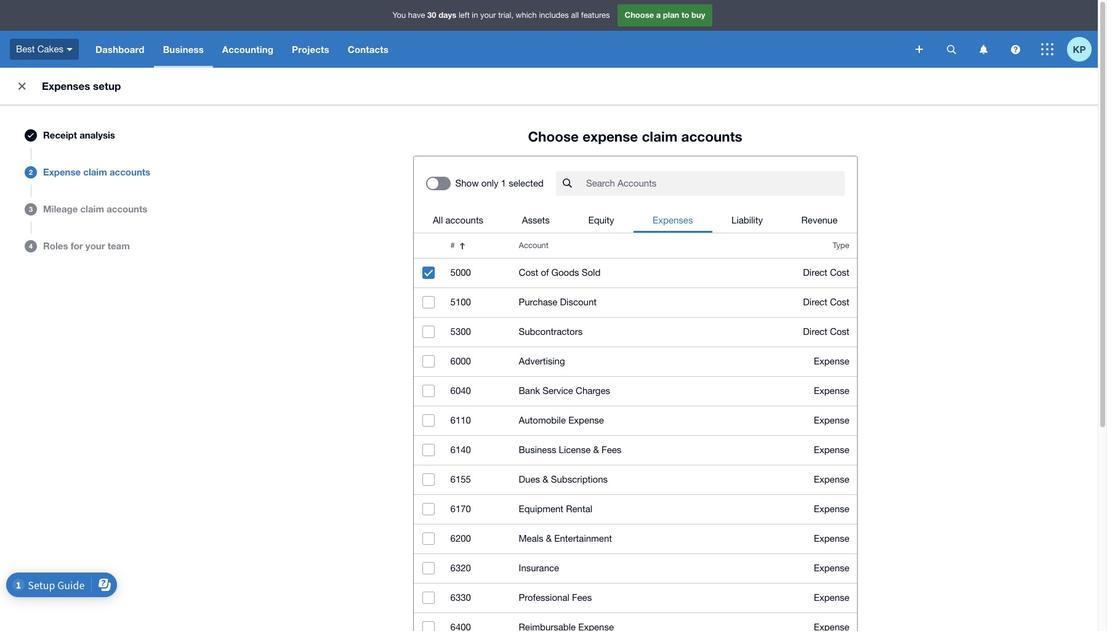 Task type: describe. For each thing, give the bounding box(es) containing it.
professional fees
[[519, 593, 592, 603]]

expense claim accounts
[[43, 166, 150, 178]]

kp button
[[1068, 31, 1099, 68]]

cost for cost of goods sold
[[831, 267, 850, 278]]

expense for insurance
[[814, 563, 850, 574]]

expense for bank service charges
[[814, 386, 850, 396]]

direct cost for discount
[[804, 297, 850, 307]]

6110
[[451, 415, 471, 426]]

meals & entertainment
[[519, 534, 612, 544]]

6200
[[451, 534, 471, 544]]

choose for choose a plan to buy
[[625, 10, 655, 20]]

charges
[[576, 386, 611, 396]]

#
[[451, 241, 455, 250]]

assets button
[[503, 208, 569, 233]]

liability button
[[713, 208, 783, 233]]

choose expense claim accounts
[[528, 128, 743, 145]]

automobile
[[519, 415, 566, 426]]

dues
[[519, 474, 540, 485]]

expenses for expenses setup
[[42, 79, 90, 92]]

3 direct cost from the top
[[804, 327, 850, 337]]

have
[[408, 11, 425, 20]]

to
[[682, 10, 690, 20]]

3 direct from the top
[[804, 327, 828, 337]]

equity button
[[569, 208, 634, 233]]

expense
[[583, 128, 638, 145]]

equity
[[589, 215, 615, 226]]

accounting button
[[213, 31, 283, 68]]

contacts button
[[339, 31, 398, 68]]

plan
[[664, 10, 680, 20]]

expense for advertising
[[814, 356, 850, 367]]

business button
[[154, 31, 213, 68]]

Search Accounts field
[[585, 172, 845, 195]]

1
[[501, 178, 507, 189]]

choose a plan to buy
[[625, 10, 706, 20]]

roles for your team
[[43, 240, 130, 252]]

days
[[439, 10, 457, 20]]

show
[[456, 178, 479, 189]]

type button
[[739, 234, 867, 258]]

0 vertical spatial &
[[594, 445, 599, 455]]

receipt analysis button
[[12, 117, 166, 154]]

6155
[[451, 474, 471, 485]]

projects
[[292, 44, 329, 55]]

4
[[29, 242, 33, 250]]

only
[[482, 178, 499, 189]]

1 horizontal spatial svg image
[[980, 45, 988, 54]]

accounts up search accounts field
[[682, 128, 743, 145]]

mileage
[[43, 203, 78, 215]]

dashboard link
[[86, 31, 154, 68]]

bank service charges
[[519, 386, 611, 396]]

you
[[393, 11, 406, 20]]

your inside you have 30 days left in your trial, which includes all features
[[481, 11, 496, 20]]

kp
[[1074, 43, 1087, 55]]

entertainment
[[555, 534, 612, 544]]

service
[[543, 386, 574, 396]]

all
[[433, 215, 443, 226]]

buy
[[692, 10, 706, 20]]

selected
[[509, 178, 544, 189]]

5300
[[451, 327, 471, 337]]

choose for choose expense claim accounts
[[528, 128, 579, 145]]

2
[[29, 168, 33, 176]]

expense for dues & subscriptions
[[814, 474, 850, 485]]

accounting
[[222, 44, 274, 55]]

assets
[[522, 215, 550, 226]]

professional
[[519, 593, 570, 603]]

meals
[[519, 534, 544, 544]]

direct for of
[[804, 267, 828, 278]]

rental
[[566, 504, 593, 515]]

automobile expense
[[519, 415, 604, 426]]

accounts up team
[[107, 203, 147, 215]]

expenses for expenses
[[653, 215, 693, 226]]

equipment
[[519, 504, 564, 515]]

trial,
[[499, 11, 514, 20]]

best
[[16, 44, 35, 54]]

cost for subcontractors
[[831, 327, 850, 337]]

subscriptions
[[551, 474, 608, 485]]

expense for meals & entertainment
[[814, 534, 850, 544]]

mileage claim accounts
[[43, 203, 147, 215]]

complete image
[[28, 133, 34, 138]]

5000
[[451, 267, 471, 278]]

subcontractors
[[519, 327, 583, 337]]

6140
[[451, 445, 471, 455]]

revenue button
[[783, 208, 857, 233]]

projects button
[[283, 31, 339, 68]]

discount
[[560, 297, 597, 307]]

best cakes
[[16, 44, 63, 54]]



Task type: vqa. For each thing, say whether or not it's contained in the screenshot.
BUSINESS
yes



Task type: locate. For each thing, give the bounding box(es) containing it.
all
[[571, 11, 579, 20]]

1 vertical spatial claim
[[83, 166, 107, 178]]

0 horizontal spatial business
[[163, 44, 204, 55]]

show only 1 selected
[[456, 178, 544, 189]]

expense for business license & fees
[[814, 445, 850, 455]]

0 horizontal spatial choose
[[528, 128, 579, 145]]

svg image inside best cakes popup button
[[67, 48, 73, 51]]

choose up selected
[[528, 128, 579, 145]]

choose left a
[[625, 10, 655, 20]]

business inside choose expense claim accounts tab list
[[519, 445, 557, 455]]

& right 'dues'
[[543, 474, 549, 485]]

insurance
[[519, 563, 560, 574]]

for
[[71, 240, 83, 252]]

choose expense claim accounts tab list
[[12, 117, 1086, 632]]

liability
[[732, 215, 763, 226]]

fees
[[602, 445, 622, 455], [572, 593, 592, 603]]

direct cost for of
[[804, 267, 850, 278]]

of
[[541, 267, 549, 278]]

your right in
[[481, 11, 496, 20]]

3
[[29, 205, 33, 213]]

all accounts button
[[414, 208, 503, 233]]

& right meals
[[546, 534, 552, 544]]

business
[[163, 44, 204, 55], [519, 445, 557, 455]]

& for subscriptions
[[543, 474, 549, 485]]

30
[[428, 10, 437, 20]]

0 vertical spatial choose
[[625, 10, 655, 20]]

accounts down analysis
[[110, 166, 150, 178]]

expenses inside button
[[653, 215, 693, 226]]

your
[[481, 11, 496, 20], [86, 240, 105, 252]]

1 direct from the top
[[804, 267, 828, 278]]

1 vertical spatial fees
[[572, 593, 592, 603]]

0 vertical spatial expenses
[[42, 79, 90, 92]]

6000
[[451, 356, 471, 367]]

1 vertical spatial &
[[543, 474, 549, 485]]

sold
[[582, 267, 601, 278]]

6040
[[451, 386, 471, 396]]

2 vertical spatial &
[[546, 534, 552, 544]]

best cakes button
[[0, 31, 86, 68]]

6170
[[451, 504, 471, 515]]

group inside choose expense claim accounts tab list
[[414, 208, 857, 233]]

includes
[[539, 11, 569, 20]]

1 vertical spatial choose
[[528, 128, 579, 145]]

accounts right all
[[446, 215, 484, 226]]

license
[[559, 445, 591, 455]]

you have 30 days left in your trial, which includes all features
[[393, 10, 610, 20]]

2 vertical spatial direct
[[804, 327, 828, 337]]

1 vertical spatial your
[[86, 240, 105, 252]]

expense for professional fees
[[814, 593, 850, 603]]

0 horizontal spatial fees
[[572, 593, 592, 603]]

purchase
[[519, 297, 558, 307]]

claim down receipt analysis button
[[83, 166, 107, 178]]

all accounts
[[433, 215, 484, 226]]

0 horizontal spatial expenses
[[42, 79, 90, 92]]

0 vertical spatial business
[[163, 44, 204, 55]]

a
[[657, 10, 661, 20]]

account button
[[512, 234, 739, 258]]

0 vertical spatial fees
[[602, 445, 622, 455]]

contacts
[[348, 44, 389, 55]]

0 vertical spatial claim
[[642, 128, 678, 145]]

receipt
[[43, 130, 77, 141]]

2 direct cost from the top
[[804, 297, 850, 307]]

close image
[[10, 74, 35, 99]]

1 horizontal spatial expenses
[[653, 215, 693, 226]]

6330
[[451, 593, 471, 603]]

in
[[472, 11, 478, 20]]

analysis
[[80, 130, 115, 141]]

2 direct from the top
[[804, 297, 828, 307]]

0 vertical spatial direct
[[804, 267, 828, 278]]

roles
[[43, 240, 68, 252]]

bank
[[519, 386, 540, 396]]

& for entertainment
[[546, 534, 552, 544]]

expense for automobile expense
[[814, 415, 850, 426]]

& right the license on the right of page
[[594, 445, 599, 455]]

your inside choose expense claim accounts tab list
[[86, 240, 105, 252]]

expenses button
[[634, 208, 713, 233]]

claim
[[642, 128, 678, 145], [83, 166, 107, 178], [80, 203, 104, 215]]

2 vertical spatial direct cost
[[804, 327, 850, 337]]

1 horizontal spatial your
[[481, 11, 496, 20]]

6320
[[451, 563, 471, 574]]

# button
[[443, 234, 512, 258]]

banner containing kp
[[0, 0, 1099, 68]]

claim right mileage
[[80, 203, 104, 215]]

equipment rental
[[519, 504, 593, 515]]

team
[[108, 240, 130, 252]]

&
[[594, 445, 599, 455], [543, 474, 549, 485], [546, 534, 552, 544]]

dashboard
[[95, 44, 145, 55]]

choose
[[625, 10, 655, 20], [528, 128, 579, 145]]

direct cost
[[804, 267, 850, 278], [804, 297, 850, 307], [804, 327, 850, 337]]

1 vertical spatial business
[[519, 445, 557, 455]]

fees right the license on the right of page
[[602, 445, 622, 455]]

cost for purchase discount
[[831, 297, 850, 307]]

setup
[[93, 79, 121, 92]]

receipt analysis
[[43, 130, 115, 141]]

goods
[[552, 267, 580, 278]]

0 horizontal spatial svg image
[[916, 46, 924, 53]]

2 vertical spatial claim
[[80, 203, 104, 215]]

claim for expense claim accounts
[[83, 166, 107, 178]]

cost
[[519, 267, 539, 278], [831, 267, 850, 278], [831, 297, 850, 307], [831, 327, 850, 337]]

expense for equipment rental
[[814, 504, 850, 515]]

1 horizontal spatial choose
[[625, 10, 655, 20]]

1 vertical spatial direct cost
[[804, 297, 850, 307]]

expense
[[43, 166, 81, 178], [814, 356, 850, 367], [814, 386, 850, 396], [569, 415, 604, 426], [814, 415, 850, 426], [814, 445, 850, 455], [814, 474, 850, 485], [814, 504, 850, 515], [814, 534, 850, 544], [814, 563, 850, 574], [814, 593, 850, 603]]

5100
[[451, 297, 471, 307]]

choose inside "banner"
[[625, 10, 655, 20]]

your right for
[[86, 240, 105, 252]]

claim for mileage claim accounts
[[80, 203, 104, 215]]

0 horizontal spatial your
[[86, 240, 105, 252]]

business for business
[[163, 44, 204, 55]]

1 horizontal spatial fees
[[602, 445, 622, 455]]

0 vertical spatial your
[[481, 11, 496, 20]]

0 vertical spatial direct cost
[[804, 267, 850, 278]]

expenses down cakes
[[42, 79, 90, 92]]

business inside dropdown button
[[163, 44, 204, 55]]

dues & subscriptions
[[519, 474, 608, 485]]

expenses up account button
[[653, 215, 693, 226]]

svg image
[[980, 45, 988, 54], [916, 46, 924, 53]]

1 direct cost from the top
[[804, 267, 850, 278]]

choose inside tab list
[[528, 128, 579, 145]]

left
[[459, 11, 470, 20]]

group containing all accounts
[[414, 208, 857, 233]]

svg image
[[1042, 43, 1054, 55], [947, 45, 957, 54], [1011, 45, 1021, 54], [67, 48, 73, 51]]

type
[[833, 241, 850, 250]]

expenses
[[42, 79, 90, 92], [653, 215, 693, 226]]

direct for discount
[[804, 297, 828, 307]]

fees right professional
[[572, 593, 592, 603]]

claim right expense
[[642, 128, 678, 145]]

advertising
[[519, 356, 565, 367]]

account
[[519, 241, 549, 250]]

cakes
[[37, 44, 63, 54]]

banner
[[0, 0, 1099, 68]]

expenses setup
[[42, 79, 121, 92]]

accounts inside button
[[446, 215, 484, 226]]

1 vertical spatial expenses
[[653, 215, 693, 226]]

1 horizontal spatial business
[[519, 445, 557, 455]]

group
[[414, 208, 857, 233]]

which
[[516, 11, 537, 20]]

business license & fees
[[519, 445, 622, 455]]

features
[[582, 11, 610, 20]]

1 vertical spatial direct
[[804, 297, 828, 307]]

business for business license & fees
[[519, 445, 557, 455]]

direct
[[804, 267, 828, 278], [804, 297, 828, 307], [804, 327, 828, 337]]



